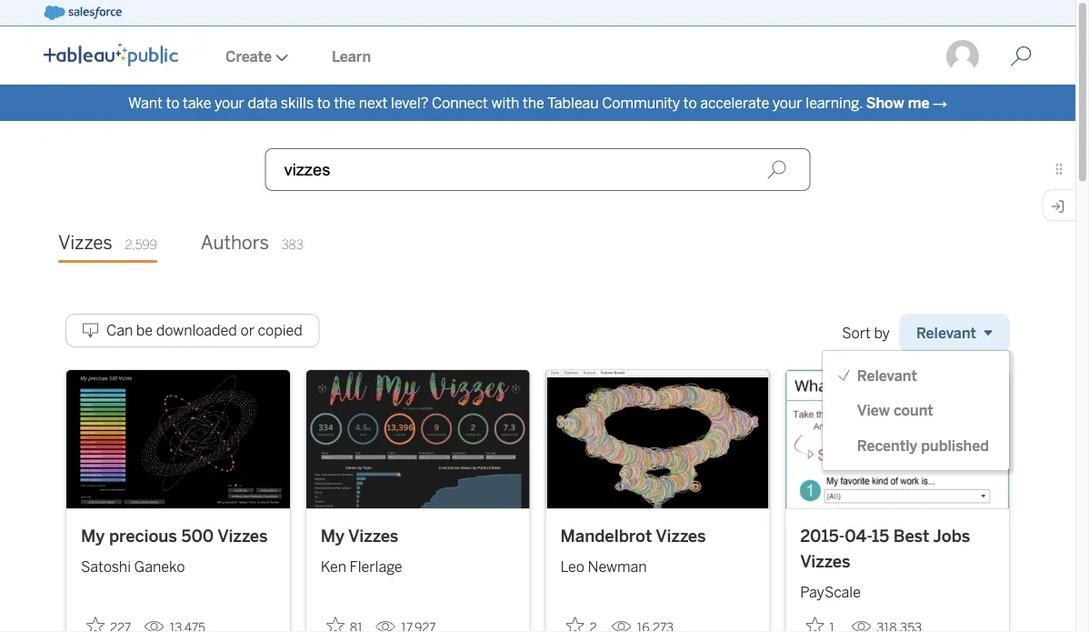 Task type: locate. For each thing, give the bounding box(es) containing it.
sort
[[842, 324, 871, 341]]

recently
[[858, 437, 918, 454]]

relevant
[[917, 324, 977, 341], [858, 367, 918, 384]]

1 horizontal spatial my
[[321, 526, 345, 546]]

0 horizontal spatial to
[[166, 94, 180, 111]]

my
[[81, 526, 105, 546], [321, 526, 345, 546]]

Search input field
[[265, 148, 811, 191]]

1 horizontal spatial to
[[317, 94, 331, 111]]

relevant inside relevant dropdown button
[[917, 324, 977, 341]]

my up ken
[[321, 526, 345, 546]]

2 my from the left
[[321, 526, 345, 546]]

add favorite button down payscale
[[801, 611, 844, 632]]

3 add favorite button from the left
[[561, 611, 604, 632]]

0 horizontal spatial your
[[215, 94, 245, 111]]

best
[[894, 526, 930, 546]]

satoshi
[[81, 559, 131, 576]]

relevant right by
[[917, 324, 977, 341]]

by
[[874, 324, 890, 341]]

3 add favorite image from the left
[[566, 617, 584, 632]]

add favorite image down ken
[[326, 617, 344, 632]]

relevant up view count
[[858, 367, 918, 384]]

1 your from the left
[[215, 94, 245, 111]]

data
[[248, 94, 278, 111]]

your
[[215, 94, 245, 111], [773, 94, 803, 111]]

search image
[[767, 160, 787, 180]]

satoshi ganeko link
[[81, 549, 275, 578]]

my up satoshi
[[81, 526, 105, 546]]

level?
[[391, 94, 429, 111]]

add favorite button for my precious 500 vizzes
[[81, 611, 137, 632]]

0 vertical spatial relevant
[[917, 324, 977, 341]]

the right with
[[523, 94, 545, 111]]

0 horizontal spatial my
[[81, 526, 105, 546]]

2 add favorite button from the left
[[321, 611, 368, 632]]

vizzes down 2015- at right bottom
[[801, 551, 851, 571]]

1 workbook thumbnail image from the left
[[66, 370, 290, 509]]

published
[[922, 437, 990, 454]]

3 workbook thumbnail image from the left
[[546, 370, 770, 509]]

copied
[[258, 322, 303, 339]]

2 to from the left
[[317, 94, 331, 111]]

ken flerlage
[[321, 559, 403, 576]]

2 add favorite image from the left
[[326, 617, 344, 632]]

vizzes
[[58, 231, 113, 254], [218, 526, 268, 546], [348, 526, 399, 546], [656, 526, 706, 546], [801, 551, 851, 571]]

to left take
[[166, 94, 180, 111]]

jobs
[[934, 526, 971, 546]]

add favorite button down satoshi
[[81, 611, 137, 632]]

your right take
[[215, 94, 245, 111]]

your left the learning.
[[773, 94, 803, 111]]

to
[[166, 94, 180, 111], [317, 94, 331, 111], [684, 94, 697, 111]]

1 add favorite button from the left
[[81, 611, 137, 632]]

skills
[[281, 94, 314, 111]]

me
[[908, 94, 930, 111]]

my vizzes link
[[321, 524, 515, 549]]

0 horizontal spatial the
[[334, 94, 356, 111]]

sort by
[[842, 324, 890, 341]]

flerlage
[[350, 559, 403, 576]]

to left accelerate
[[684, 94, 697, 111]]

04-
[[845, 526, 872, 546]]

add favorite button for my vizzes
[[321, 611, 368, 632]]

downloaded
[[156, 322, 237, 339]]

payscale
[[801, 584, 861, 601]]

learn
[[332, 48, 371, 65]]

1 vertical spatial relevant
[[858, 367, 918, 384]]

to right skills at top left
[[317, 94, 331, 111]]

1 to from the left
[[166, 94, 180, 111]]

the left next
[[334, 94, 356, 111]]

view count
[[858, 402, 934, 419]]

show me link
[[867, 94, 930, 111]]

1 horizontal spatial your
[[773, 94, 803, 111]]

→
[[933, 94, 948, 111]]

relevant inside list options menu
[[858, 367, 918, 384]]

1 add favorite image from the left
[[86, 617, 105, 632]]

list options menu
[[823, 358, 1010, 463]]

view
[[858, 402, 890, 419]]

add favorite button down leo
[[561, 611, 604, 632]]

1 horizontal spatial the
[[523, 94, 545, 111]]

leo
[[561, 559, 585, 576]]

add favorite button for 2015-04-15 best jobs vizzes
[[801, 611, 844, 632]]

my precious 500 vizzes link
[[81, 524, 275, 549]]

4 add favorite button from the left
[[801, 611, 844, 632]]

add favorite button down ken
[[321, 611, 368, 632]]

john.smith1494 image
[[945, 38, 981, 75]]

relevant button
[[900, 314, 1011, 352]]

mandelbrot vizzes
[[561, 526, 706, 546]]

Add Favorite button
[[81, 611, 137, 632], [321, 611, 368, 632], [561, 611, 604, 632], [801, 611, 844, 632]]

add favorite image
[[86, 617, 105, 632], [326, 617, 344, 632], [566, 617, 584, 632], [806, 617, 824, 632]]

community
[[602, 94, 680, 111]]

add favorite image down satoshi
[[86, 617, 105, 632]]

383
[[282, 237, 303, 252]]

salesforce logo image
[[44, 5, 122, 20]]

vizzes right 500 in the left of the page
[[218, 526, 268, 546]]

ken
[[321, 559, 347, 576]]

workbook thumbnail image for mandelbrot vizzes
[[546, 370, 770, 509]]

ganeko
[[134, 559, 185, 576]]

4 add favorite image from the left
[[806, 617, 824, 632]]

can be downloaded or copied
[[106, 322, 303, 339]]

1 my from the left
[[81, 526, 105, 546]]

connect
[[432, 94, 488, 111]]

2 horizontal spatial to
[[684, 94, 697, 111]]

add favorite image down payscale
[[806, 617, 824, 632]]

add favorite image down leo
[[566, 617, 584, 632]]

workbook thumbnail image for my precious 500 vizzes
[[66, 370, 290, 509]]

workbook thumbnail image
[[66, 370, 290, 509], [306, 370, 530, 509], [546, 370, 770, 509], [786, 370, 1010, 509]]

mandelbrot
[[561, 526, 652, 546]]

or
[[241, 322, 255, 339]]

vizzes inside 2015-04-15 best jobs vizzes
[[801, 551, 851, 571]]

the
[[334, 94, 356, 111], [523, 94, 545, 111]]

workbook thumbnail image for my vizzes
[[306, 370, 530, 509]]

2 the from the left
[[523, 94, 545, 111]]

2 workbook thumbnail image from the left
[[306, 370, 530, 509]]

4 workbook thumbnail image from the left
[[786, 370, 1010, 509]]

2,599
[[125, 237, 157, 252]]



Task type: vqa. For each thing, say whether or not it's contained in the screenshot.
2nd PRIVACY from the right
no



Task type: describe. For each thing, give the bounding box(es) containing it.
logo image
[[44, 43, 178, 66]]

be
[[136, 322, 153, 339]]

accelerate
[[701, 94, 770, 111]]

take
[[183, 94, 211, 111]]

authors
[[201, 231, 269, 254]]

vizzes up leo newman link
[[656, 526, 706, 546]]

ken flerlage link
[[321, 549, 515, 578]]

go to search image
[[989, 45, 1054, 67]]

leo newman
[[561, 559, 647, 576]]

2 your from the left
[[773, 94, 803, 111]]

2015-04-15 best jobs vizzes link
[[801, 524, 995, 574]]

satoshi ganeko
[[81, 559, 185, 576]]

newman
[[588, 559, 647, 576]]

3 to from the left
[[684, 94, 697, 111]]

create button
[[204, 28, 310, 85]]

my precious 500 vizzes
[[81, 526, 268, 546]]

vizzes up flerlage
[[348, 526, 399, 546]]

precious
[[109, 526, 177, 546]]

tableau
[[548, 94, 599, 111]]

my for my precious 500 vizzes
[[81, 526, 105, 546]]

my for my vizzes
[[321, 526, 345, 546]]

show
[[867, 94, 905, 111]]

recently published
[[858, 437, 990, 454]]

1 the from the left
[[334, 94, 356, 111]]

500
[[181, 526, 214, 546]]

add favorite image for my vizzes
[[326, 617, 344, 632]]

add favorite image for mandelbrot vizzes
[[566, 617, 584, 632]]

my vizzes
[[321, 526, 399, 546]]

next
[[359, 94, 388, 111]]

mandelbrot vizzes link
[[561, 524, 755, 549]]

want
[[128, 94, 163, 111]]

learn link
[[310, 28, 393, 85]]

can be downloaded or copied button
[[65, 314, 320, 347]]

2015-04-15 best jobs vizzes
[[801, 526, 971, 571]]

15
[[872, 526, 890, 546]]

with
[[492, 94, 520, 111]]

leo newman link
[[561, 549, 755, 578]]

can
[[106, 322, 133, 339]]

workbook thumbnail image for 2015-04-15 best jobs vizzes
[[786, 370, 1010, 509]]

learning.
[[806, 94, 863, 111]]

vizzes left 2,599 on the left top
[[58, 231, 113, 254]]

add favorite button for mandelbrot vizzes
[[561, 611, 604, 632]]

payscale link
[[801, 574, 995, 603]]

want to take your data skills to the next level? connect with the tableau community to accelerate your learning. show me →
[[128, 94, 948, 111]]

count
[[894, 402, 934, 419]]

add favorite image for 2015-04-15 best jobs vizzes
[[806, 617, 824, 632]]

create
[[226, 48, 272, 65]]

add favorite image for my precious 500 vizzes
[[86, 617, 105, 632]]

2015-
[[801, 526, 845, 546]]



